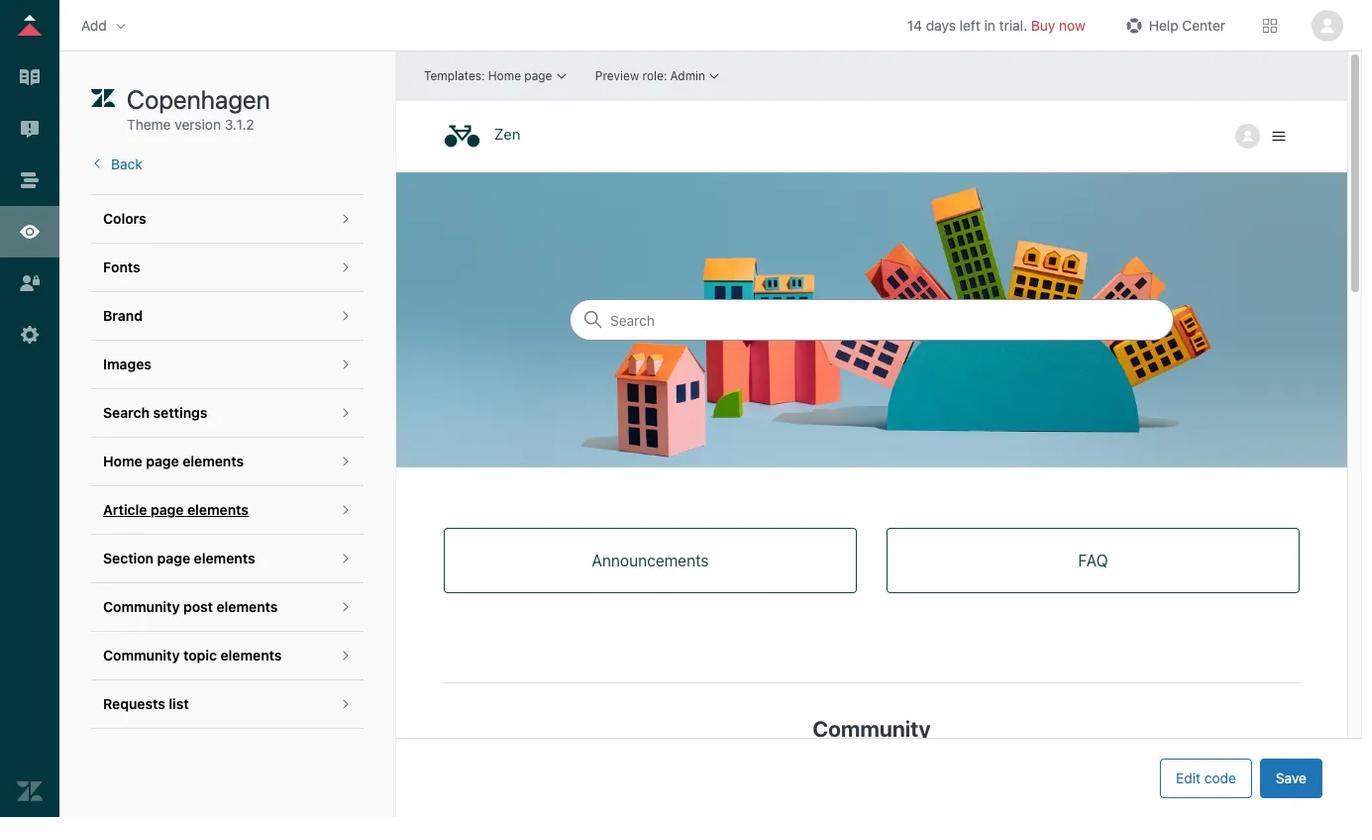 Task type: vqa. For each thing, say whether or not it's contained in the screenshot.
the topmost BACKGROUND
no



Task type: describe. For each thing, give the bounding box(es) containing it.
center
[[1183, 16, 1226, 33]]

search
[[103, 404, 150, 421]]

save
[[1277, 770, 1307, 786]]

elements for article page elements
[[187, 502, 249, 518]]

fonts
[[103, 259, 140, 276]]

14
[[908, 16, 923, 33]]

edit code
[[1177, 770, 1237, 786]]

code
[[1205, 770, 1237, 786]]

back
[[111, 156, 142, 172]]

fonts button
[[91, 244, 364, 291]]

theme type image
[[91, 83, 115, 115]]

page for article
[[151, 502, 184, 518]]

article page elements
[[103, 502, 249, 518]]

community topic elements button
[[91, 632, 364, 680]]

copenhagen
[[127, 84, 270, 114]]

elements for home page elements
[[183, 453, 244, 470]]

post
[[183, 599, 213, 616]]

zendesk image
[[17, 779, 43, 805]]

community post elements
[[103, 599, 278, 616]]

now
[[1060, 16, 1086, 33]]

colors
[[103, 210, 146, 227]]

help center button
[[1116, 10, 1232, 40]]

left
[[960, 16, 981, 33]]

theme
[[127, 116, 171, 133]]

customize design image
[[17, 219, 43, 245]]

back link
[[91, 156, 142, 172]]

elements for community topic elements
[[221, 647, 282, 664]]

home
[[103, 453, 142, 470]]

Add button
[[75, 10, 135, 40]]

requests list
[[103, 696, 189, 713]]

version
[[175, 116, 221, 133]]

article
[[103, 502, 147, 518]]

zendesk products image
[[1264, 18, 1278, 32]]

3.1.2
[[225, 116, 254, 133]]

article page elements button
[[91, 487, 364, 534]]

community topic elements
[[103, 647, 282, 664]]

brand button
[[91, 292, 364, 340]]

settings
[[153, 404, 208, 421]]

requests
[[103, 696, 165, 713]]

help
[[1149, 16, 1179, 33]]

community for community post elements
[[103, 599, 180, 616]]



Task type: locate. For each thing, give the bounding box(es) containing it.
days
[[926, 16, 956, 33]]

elements right topic
[[221, 647, 282, 664]]

search settings button
[[91, 390, 364, 437]]

brand
[[103, 307, 143, 324]]

community down section
[[103, 599, 180, 616]]

page for home
[[146, 453, 179, 470]]

1 community from the top
[[103, 599, 180, 616]]

section page elements
[[103, 550, 255, 567]]

2 community from the top
[[103, 647, 180, 664]]

page right article
[[151, 502, 184, 518]]

section page elements button
[[91, 535, 364, 583]]

buy
[[1032, 16, 1056, 33]]

elements for community post elements
[[217, 599, 278, 616]]

manage articles image
[[17, 64, 43, 90]]

section
[[103, 550, 154, 567]]

1 vertical spatial community
[[103, 647, 180, 664]]

elements down search settings dropdown button at left
[[183, 453, 244, 470]]

2 vertical spatial page
[[157, 550, 190, 567]]

community
[[103, 599, 180, 616], [103, 647, 180, 664]]

add
[[81, 16, 107, 33]]

settings image
[[17, 322, 43, 348]]

topic
[[183, 647, 217, 664]]

copenhagen theme version 3.1.2
[[127, 84, 270, 133]]

list
[[169, 696, 189, 713]]

moderate content image
[[17, 116, 43, 142]]

page inside section page elements dropdown button
[[157, 550, 190, 567]]

community post elements button
[[91, 584, 364, 631]]

colors button
[[91, 195, 364, 243]]

edit code button
[[1161, 759, 1253, 798]]

community for community topic elements
[[103, 647, 180, 664]]

images button
[[91, 341, 364, 389]]

search settings
[[103, 404, 208, 421]]

requests list button
[[91, 681, 364, 729]]

elements
[[183, 453, 244, 470], [187, 502, 249, 518], [194, 550, 255, 567], [217, 599, 278, 616], [221, 647, 282, 664]]

save button
[[1261, 759, 1323, 798]]

1 vertical spatial page
[[151, 502, 184, 518]]

home page elements
[[103, 453, 244, 470]]

None button
[[1309, 9, 1347, 41]]

page for section
[[157, 550, 190, 567]]

14 days left in trial. buy now
[[908, 16, 1086, 33]]

community up requests list
[[103, 647, 180, 664]]

page right section
[[157, 550, 190, 567]]

0 vertical spatial page
[[146, 453, 179, 470]]

home page elements button
[[91, 438, 364, 486]]

images
[[103, 356, 152, 373]]

user permissions image
[[17, 271, 43, 296]]

elements for section page elements
[[194, 550, 255, 567]]

help center
[[1149, 16, 1226, 33]]

trial.
[[1000, 16, 1028, 33]]

in
[[985, 16, 996, 33]]

elements down 'home page elements' dropdown button
[[187, 502, 249, 518]]

arrange content image
[[17, 168, 43, 193]]

page inside 'home page elements' dropdown button
[[146, 453, 179, 470]]

page
[[146, 453, 179, 470], [151, 502, 184, 518], [157, 550, 190, 567]]

edit
[[1177, 770, 1201, 786]]

page inside article page elements dropdown button
[[151, 502, 184, 518]]

elements inside dropdown button
[[183, 453, 244, 470]]

elements down article page elements dropdown button at bottom
[[194, 550, 255, 567]]

page right home
[[146, 453, 179, 470]]

0 vertical spatial community
[[103, 599, 180, 616]]

elements right post
[[217, 599, 278, 616]]



